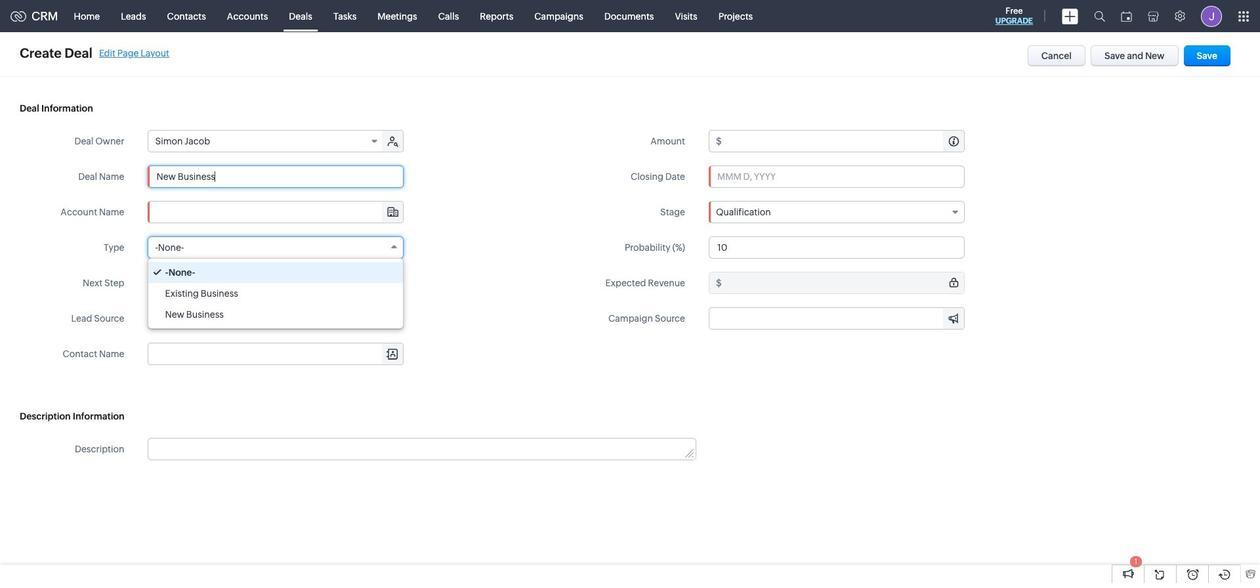 Task type: vqa. For each thing, say whether or not it's contained in the screenshot.
edit
no



Task type: locate. For each thing, give the bounding box(es) containing it.
MMM D, YYYY text field
[[709, 165, 965, 188]]

option
[[149, 262, 404, 283], [149, 283, 404, 304], [149, 304, 404, 325]]

create menu image
[[1062, 8, 1079, 24]]

logo image
[[11, 11, 26, 21]]

calendar image
[[1122, 11, 1133, 21]]

list box
[[149, 259, 404, 328]]

search element
[[1087, 0, 1114, 32]]

2 option from the top
[[149, 283, 404, 304]]

None field
[[149, 131, 384, 152], [709, 201, 965, 223], [149, 202, 404, 223], [148, 236, 404, 259], [148, 307, 404, 330], [710, 308, 965, 329], [149, 343, 404, 364], [149, 131, 384, 152], [709, 201, 965, 223], [149, 202, 404, 223], [148, 236, 404, 259], [148, 307, 404, 330], [710, 308, 965, 329], [149, 343, 404, 364]]

1 option from the top
[[149, 262, 404, 283]]

profile image
[[1202, 6, 1223, 27]]

None text field
[[149, 202, 404, 223], [148, 272, 404, 294], [149, 439, 696, 460], [149, 202, 404, 223], [148, 272, 404, 294], [149, 439, 696, 460]]

None text field
[[724, 131, 965, 152], [148, 165, 404, 188], [709, 236, 965, 259], [724, 273, 965, 294], [149, 343, 404, 364], [724, 131, 965, 152], [148, 165, 404, 188], [709, 236, 965, 259], [724, 273, 965, 294], [149, 343, 404, 364]]

3 option from the top
[[149, 304, 404, 325]]



Task type: describe. For each thing, give the bounding box(es) containing it.
profile element
[[1194, 0, 1231, 32]]

create menu element
[[1055, 0, 1087, 32]]

search image
[[1095, 11, 1106, 22]]



